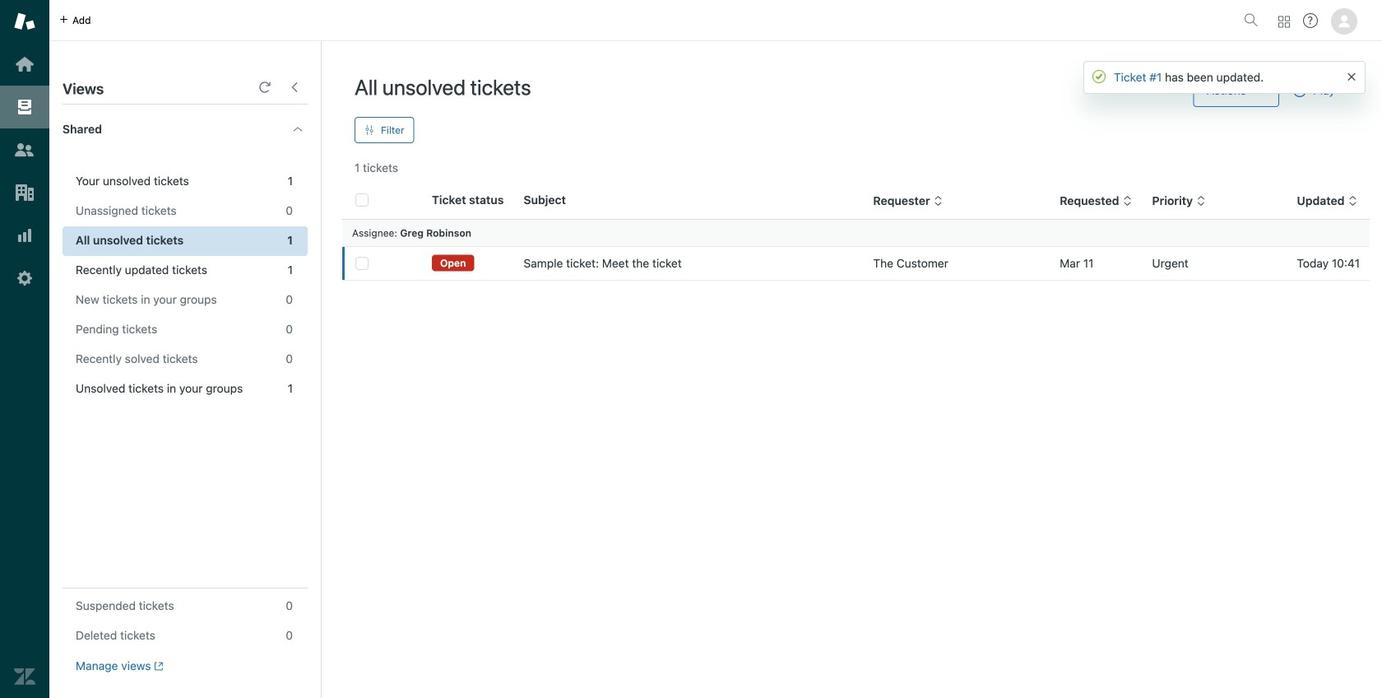 Task type: locate. For each thing, give the bounding box(es) containing it.
row
[[342, 247, 1371, 280]]

heading
[[49, 105, 321, 154]]

get started image
[[14, 54, 35, 75]]

zendesk image
[[14, 666, 35, 687]]

reporting image
[[14, 225, 35, 246]]

admin image
[[14, 268, 35, 289]]

get help image
[[1304, 13, 1319, 28]]



Task type: describe. For each thing, give the bounding box(es) containing it.
main element
[[0, 0, 49, 698]]

zendesk products image
[[1279, 16, 1291, 28]]

refresh views pane image
[[258, 81, 272, 94]]

customers image
[[14, 139, 35, 161]]

opens in a new tab image
[[151, 661, 164, 671]]

organizations image
[[14, 182, 35, 203]]

zendesk support image
[[14, 11, 35, 32]]

views image
[[14, 96, 35, 118]]

hide panel views image
[[288, 81, 301, 94]]



